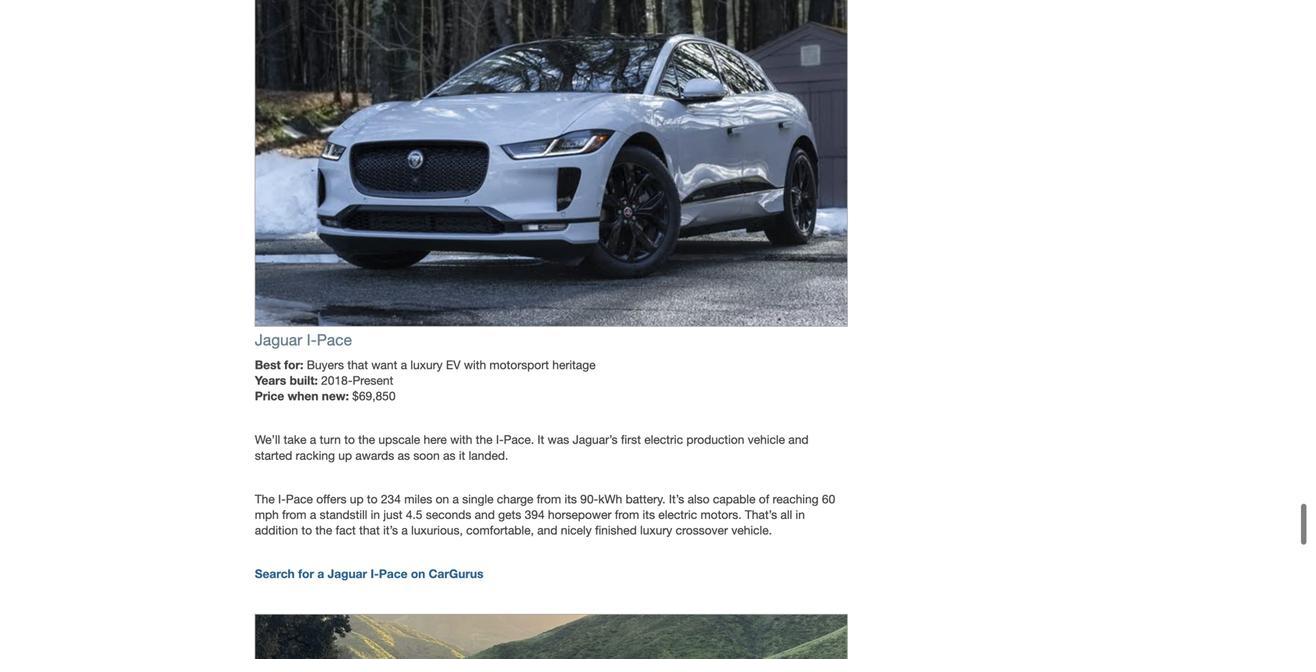 Task type: vqa. For each thing, say whether or not it's contained in the screenshot.
Pace to the middle
yes



Task type: locate. For each thing, give the bounding box(es) containing it.
2 vertical spatial to
[[302, 524, 312, 538]]

up
[[338, 449, 352, 463], [350, 493, 364, 507]]

with for it
[[450, 433, 473, 447]]

0 vertical spatial electric
[[645, 433, 684, 447]]

electric down 'it's'
[[659, 508, 698, 522]]

0 horizontal spatial as
[[398, 449, 410, 463]]

on inside the i-pace offers up to 234 miles on a single charge from its 90-kwh battery. it's also capable of reaching 60 mph from a standstill in just 4.5 seconds and gets 394 horsepower from its electric motors. that's all in addition to the fact that it's a luxurious, comfortable, and nicely finished luxury crossover vehicle.
[[436, 493, 449, 507]]

up down "turn"
[[338, 449, 352, 463]]

gets
[[499, 508, 522, 522]]

i-
[[307, 331, 317, 349], [496, 433, 504, 447], [278, 493, 286, 507], [371, 567, 379, 582]]

1 vertical spatial its
[[643, 508, 655, 522]]

electric inside the i-pace offers up to 234 miles on a single charge from its 90-kwh battery. it's also capable of reaching 60 mph from a standstill in just 4.5 seconds and gets 394 horsepower from its electric motors. that's all in addition to the fact that it's a luxurious, comfortable, and nicely finished luxury crossover vehicle.
[[659, 508, 698, 522]]

as left it
[[443, 449, 456, 463]]

years
[[255, 374, 286, 388]]

that inside best for: buyers that want a luxury ev with motorsport heritage years built: 2018-present price when new: $69,850
[[348, 358, 368, 372]]

pace for jaguar
[[317, 331, 352, 349]]

1 vertical spatial jaguar
[[328, 567, 367, 582]]

2 vertical spatial and
[[538, 524, 558, 538]]

vehicle.
[[732, 524, 773, 538]]

0 vertical spatial luxury
[[411, 358, 443, 372]]

in
[[371, 508, 380, 522], [796, 508, 805, 522]]

1 horizontal spatial as
[[443, 449, 456, 463]]

1 vertical spatial with
[[450, 433, 473, 447]]

0 horizontal spatial pace
[[286, 493, 313, 507]]

1 vertical spatial luxury
[[641, 524, 673, 538]]

pace down it's
[[379, 567, 408, 582]]

and down single
[[475, 508, 495, 522]]

finished
[[595, 524, 637, 538]]

pace left offers
[[286, 493, 313, 507]]

1 horizontal spatial and
[[538, 524, 558, 538]]

0 horizontal spatial the
[[316, 524, 332, 538]]

electric inside we'll take a turn to the upscale here with the i-pace. it was jaguar's first electric production vehicle and started racking up awards as soon as it landed.
[[645, 433, 684, 447]]

2 horizontal spatial the
[[476, 433, 493, 447]]

and inside we'll take a turn to the upscale here with the i-pace. it was jaguar's first electric production vehicle and started racking up awards as soon as it landed.
[[789, 433, 809, 447]]

as down upscale
[[398, 449, 410, 463]]

capable
[[713, 493, 756, 507]]

and down 394
[[538, 524, 558, 538]]

0 vertical spatial jaguar
[[255, 331, 303, 349]]

on left cargurus
[[411, 567, 426, 582]]

to
[[344, 433, 355, 447], [367, 493, 378, 507], [302, 524, 312, 538]]

0 vertical spatial up
[[338, 449, 352, 463]]

0 vertical spatial pace
[[317, 331, 352, 349]]

0 horizontal spatial from
[[282, 508, 307, 522]]

its
[[565, 493, 577, 507], [643, 508, 655, 522]]

1 vertical spatial on
[[411, 567, 426, 582]]

the
[[358, 433, 375, 447], [476, 433, 493, 447], [316, 524, 332, 538]]

from up addition
[[282, 508, 307, 522]]

fact
[[336, 524, 356, 538]]

the up landed.
[[476, 433, 493, 447]]

0 vertical spatial its
[[565, 493, 577, 507]]

0 horizontal spatial luxury
[[411, 358, 443, 372]]

it's
[[383, 524, 398, 538]]

motorsport
[[490, 358, 549, 372]]

1 vertical spatial to
[[367, 493, 378, 507]]

0 vertical spatial with
[[464, 358, 486, 372]]

that up present
[[348, 358, 368, 372]]

1 horizontal spatial on
[[436, 493, 449, 507]]

it's
[[669, 493, 685, 507]]

with right ev on the bottom left of page
[[464, 358, 486, 372]]

1 vertical spatial and
[[475, 508, 495, 522]]

pace up the buyers
[[317, 331, 352, 349]]

search for a jaguar i-pace on cargurus
[[255, 567, 484, 582]]

the left the fact
[[316, 524, 332, 538]]

i- inside we'll take a turn to the upscale here with the i-pace. it was jaguar's first electric production vehicle and started racking up awards as soon as it landed.
[[496, 433, 504, 447]]

search for a jaguar i-pace on cargurus link
[[255, 567, 484, 582]]

1 horizontal spatial pace
[[317, 331, 352, 349]]

1 horizontal spatial its
[[643, 508, 655, 522]]

1 vertical spatial electric
[[659, 508, 698, 522]]

single
[[463, 493, 494, 507]]

as
[[398, 449, 410, 463], [443, 449, 456, 463]]

1 horizontal spatial from
[[537, 493, 562, 507]]

2 horizontal spatial pace
[[379, 567, 408, 582]]

1 horizontal spatial in
[[796, 508, 805, 522]]

that left it's
[[359, 524, 380, 538]]

price
[[255, 389, 284, 404]]

to right addition
[[302, 524, 312, 538]]

from
[[537, 493, 562, 507], [282, 508, 307, 522], [615, 508, 640, 522]]

turn
[[320, 433, 341, 447]]

1 vertical spatial pace
[[286, 493, 313, 507]]

1 horizontal spatial luxury
[[641, 524, 673, 538]]

90-
[[581, 493, 599, 507]]

when
[[288, 389, 319, 404]]

awards
[[356, 449, 394, 463]]

up up standstill
[[350, 493, 364, 507]]

1 vertical spatial that
[[359, 524, 380, 538]]

reaching
[[773, 493, 819, 507]]

best for: buyers that want a luxury ev with motorsport heritage years built: 2018-present price when new: $69,850
[[255, 358, 596, 404]]

pace inside the i-pace offers up to 234 miles on a single charge from its 90-kwh battery. it's also capable of reaching 60 mph from a standstill in just 4.5 seconds and gets 394 horsepower from its electric motors. that's all in addition to the fact that it's a luxurious, comfortable, and nicely finished luxury crossover vehicle.
[[286, 493, 313, 507]]

that
[[348, 358, 368, 372], [359, 524, 380, 538]]

from up finished
[[615, 508, 640, 522]]

heritage
[[553, 358, 596, 372]]

electric
[[645, 433, 684, 447], [659, 508, 698, 522]]

0 horizontal spatial its
[[565, 493, 577, 507]]

luxury left ev on the bottom left of page
[[411, 358, 443, 372]]

2 as from the left
[[443, 449, 456, 463]]

2 vertical spatial pace
[[379, 567, 408, 582]]

0 vertical spatial to
[[344, 433, 355, 447]]

from up 394
[[537, 493, 562, 507]]

on
[[436, 493, 449, 507], [411, 567, 426, 582]]

all
[[781, 508, 793, 522]]

1 in from the left
[[371, 508, 380, 522]]

new:
[[322, 389, 349, 404]]

luxury down battery.
[[641, 524, 673, 538]]

0 horizontal spatial and
[[475, 508, 495, 522]]

in left just
[[371, 508, 380, 522]]

its down battery.
[[643, 508, 655, 522]]

present
[[353, 374, 394, 388]]

1 horizontal spatial to
[[344, 433, 355, 447]]

battery.
[[626, 493, 666, 507]]

a up racking in the left of the page
[[310, 433, 316, 447]]

built:
[[290, 374, 318, 388]]

with up it
[[450, 433, 473, 447]]

electric right first
[[645, 433, 684, 447]]

best
[[255, 358, 281, 372]]

also
[[688, 493, 710, 507]]

with inside best for: buyers that want a luxury ev with motorsport heritage years built: 2018-present price when new: $69,850
[[464, 358, 486, 372]]

luxury
[[411, 358, 443, 372], [641, 524, 673, 538]]

234
[[381, 493, 401, 507]]

search
[[255, 567, 295, 582]]

it
[[538, 433, 545, 447]]

to left 234
[[367, 493, 378, 507]]

mph
[[255, 508, 279, 522]]

and right vehicle
[[789, 433, 809, 447]]

up inside we'll take a turn to the upscale here with the i-pace. it was jaguar's first electric production vehicle and started racking up awards as soon as it landed.
[[338, 449, 352, 463]]

a up seconds
[[453, 493, 459, 507]]

a right want
[[401, 358, 407, 372]]

pace
[[317, 331, 352, 349], [286, 493, 313, 507], [379, 567, 408, 582]]

the
[[255, 493, 275, 507]]

a
[[401, 358, 407, 372], [310, 433, 316, 447], [453, 493, 459, 507], [310, 508, 317, 522], [402, 524, 408, 538], [318, 567, 324, 582]]

and
[[789, 433, 809, 447], [475, 508, 495, 522], [538, 524, 558, 538]]

0 horizontal spatial on
[[411, 567, 426, 582]]

2 horizontal spatial and
[[789, 433, 809, 447]]

with inside we'll take a turn to the upscale here with the i-pace. it was jaguar's first electric production vehicle and started racking up awards as soon as it landed.
[[450, 433, 473, 447]]

on up seconds
[[436, 493, 449, 507]]

0 horizontal spatial in
[[371, 508, 380, 522]]

with
[[464, 358, 486, 372], [450, 433, 473, 447]]

1 vertical spatial up
[[350, 493, 364, 507]]

0 vertical spatial that
[[348, 358, 368, 372]]

0 vertical spatial and
[[789, 433, 809, 447]]

0 vertical spatial on
[[436, 493, 449, 507]]

of
[[759, 493, 770, 507]]

jaguar
[[255, 331, 303, 349], [328, 567, 367, 582]]

the up awards
[[358, 433, 375, 447]]

its up 'horsepower'
[[565, 493, 577, 507]]

60
[[822, 493, 836, 507]]

that inside the i-pace offers up to 234 miles on a single charge from its 90-kwh battery. it's also capable of reaching 60 mph from a standstill in just 4.5 seconds and gets 394 horsepower from its electric motors. that's all in addition to the fact that it's a luxurious, comfortable, and nicely finished luxury crossover vehicle.
[[359, 524, 380, 538]]

2018-
[[321, 374, 353, 388]]

in right all
[[796, 508, 805, 522]]

pace.
[[504, 433, 534, 447]]

buyers
[[307, 358, 344, 372]]

1 horizontal spatial jaguar
[[328, 567, 367, 582]]

jaguar up best
[[255, 331, 303, 349]]

to right "turn"
[[344, 433, 355, 447]]

jaguar right for
[[328, 567, 367, 582]]



Task type: describe. For each thing, give the bounding box(es) containing it.
standstill
[[320, 508, 368, 522]]

addition
[[255, 524, 298, 538]]

1 as from the left
[[398, 449, 410, 463]]

for
[[298, 567, 314, 582]]

vehicle
[[748, 433, 786, 447]]

2 in from the left
[[796, 508, 805, 522]]

0 horizontal spatial jaguar
[[255, 331, 303, 349]]

production
[[687, 433, 745, 447]]

just
[[384, 508, 403, 522]]

that's
[[745, 508, 778, 522]]

we'll take a turn to the upscale here with the i-pace. it was jaguar's first electric production vehicle and started racking up awards as soon as it landed.
[[255, 433, 809, 463]]

comfortable,
[[467, 524, 534, 538]]

2023 ford mustang mach-e review summary image
[[255, 615, 848, 660]]

2 horizontal spatial from
[[615, 508, 640, 522]]

jaguar i-pace
[[255, 331, 352, 349]]

i- inside the i-pace offers up to 234 miles on a single charge from its 90-kwh battery. it's also capable of reaching 60 mph from a standstill in just 4.5 seconds and gets 394 horsepower from its electric motors. that's all in addition to the fact that it's a luxurious, comfortable, and nicely finished luxury crossover vehicle.
[[278, 493, 286, 507]]

a inside best for: buyers that want a luxury ev with motorsport heritage years built: 2018-present price when new: $69,850
[[401, 358, 407, 372]]

upscale
[[379, 433, 420, 447]]

miles
[[405, 493, 433, 507]]

cargurus
[[429, 567, 484, 582]]

0 horizontal spatial to
[[302, 524, 312, 538]]

soon
[[414, 449, 440, 463]]

want
[[372, 358, 398, 372]]

a inside we'll take a turn to the upscale here with the i-pace. it was jaguar's first electric production vehicle and started racking up awards as soon as it landed.
[[310, 433, 316, 447]]

the inside the i-pace offers up to 234 miles on a single charge from its 90-kwh battery. it's also capable of reaching 60 mph from a standstill in just 4.5 seconds and gets 394 horsepower from its electric motors. that's all in addition to the fact that it's a luxurious, comfortable, and nicely finished luxury crossover vehicle.
[[316, 524, 332, 538]]

up inside the i-pace offers up to 234 miles on a single charge from its 90-kwh battery. it's also capable of reaching 60 mph from a standstill in just 4.5 seconds and gets 394 horsepower from its electric motors. that's all in addition to the fact that it's a luxurious, comfortable, and nicely finished luxury crossover vehicle.
[[350, 493, 364, 507]]

pace for the
[[286, 493, 313, 507]]

a right for
[[318, 567, 324, 582]]

racking
[[296, 449, 335, 463]]

first
[[621, 433, 641, 447]]

take
[[284, 433, 307, 447]]

ev
[[446, 358, 461, 372]]

2 horizontal spatial to
[[367, 493, 378, 507]]

was
[[548, 433, 570, 447]]

crossover
[[676, 524, 729, 538]]

offers
[[316, 493, 347, 507]]

to inside we'll take a turn to the upscale here with the i-pace. it was jaguar's first electric production vehicle and started racking up awards as soon as it landed.
[[344, 433, 355, 447]]

luxury inside the i-pace offers up to 234 miles on a single charge from its 90-kwh battery. it's also capable of reaching 60 mph from a standstill in just 4.5 seconds and gets 394 horsepower from its electric motors. that's all in addition to the fact that it's a luxurious, comfortable, and nicely finished luxury crossover vehicle.
[[641, 524, 673, 538]]

we'll
[[255, 433, 280, 447]]

motors.
[[701, 508, 742, 522]]

landed.
[[469, 449, 509, 463]]

nicely
[[561, 524, 592, 538]]

here
[[424, 433, 447, 447]]

a down offers
[[310, 508, 317, 522]]

a right it's
[[402, 524, 408, 538]]

1 horizontal spatial the
[[358, 433, 375, 447]]

started
[[255, 449, 292, 463]]

394
[[525, 508, 545, 522]]

2019 jaguar i-pace preview summaryimage image
[[255, 0, 848, 327]]

the i-pace offers up to 234 miles on a single charge from its 90-kwh battery. it's also capable of reaching 60 mph from a standstill in just 4.5 seconds and gets 394 horsepower from its electric motors. that's all in addition to the fact that it's a luxurious, comfortable, and nicely finished luxury crossover vehicle.
[[255, 493, 836, 538]]

luxury inside best for: buyers that want a luxury ev with motorsport heritage years built: 2018-present price when new: $69,850
[[411, 358, 443, 372]]

kwh
[[599, 493, 623, 507]]

seconds
[[426, 508, 472, 522]]

charge
[[497, 493, 534, 507]]

4.5
[[406, 508, 423, 522]]

$69,850
[[352, 390, 396, 404]]

jaguar's
[[573, 433, 618, 447]]

horsepower
[[548, 508, 612, 522]]

for:
[[284, 358, 304, 372]]

it
[[459, 449, 466, 463]]

with for built:
[[464, 358, 486, 372]]

luxurious,
[[411, 524, 463, 538]]



